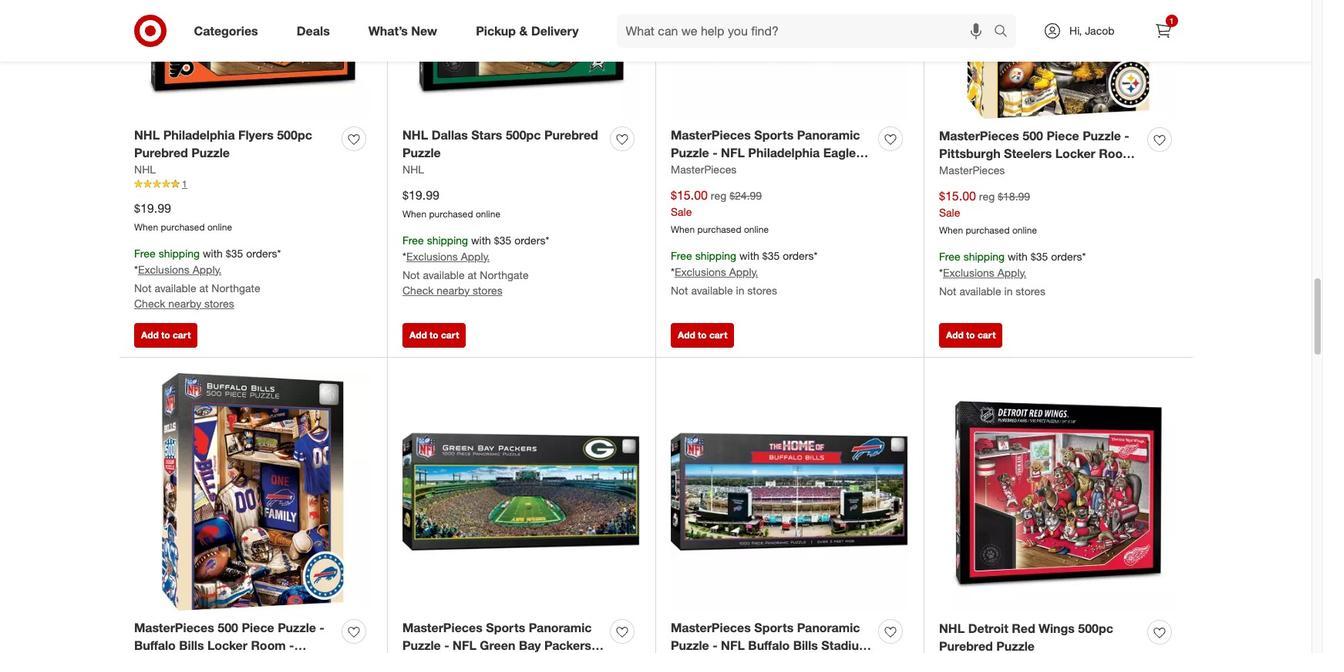 Task type: vqa. For each thing, say whether or not it's contained in the screenshot.
$15.00
yes



Task type: describe. For each thing, give the bounding box(es) containing it.
pickup & delivery
[[476, 23, 579, 38]]

at for nhl philadelphia flyers 500pc purebred puzzle
[[199, 281, 209, 294]]

locker for steelers
[[1056, 146, 1096, 161]]

piece for steelers
[[1047, 128, 1080, 144]]

puzzle inside masterpieces sports panoramic puzzle - nfl buffalo bills stadiu
[[671, 638, 709, 653]]

nhl for nhl detroit red wings 500pc purebred puzzle
[[940, 621, 965, 637]]

$35 for stars
[[494, 234, 512, 247]]

nhl link for nhl dallas stars 500pc purebred puzzle
[[403, 162, 424, 177]]

exclusions for masterpieces 500 piece puzzle - pittsburgh steelers locker room - 15"x21"
[[943, 266, 995, 279]]

add for masterpieces sports panoramic puzzle - nfl philadelphia eagles stadium view
[[678, 330, 696, 341]]

available for masterpieces sports panoramic puzzle - nfl philadelphia eagles stadium view
[[692, 284, 733, 297]]

dallas
[[432, 128, 468, 143]]

buffalo inside masterpieces sports panoramic puzzle - nfl buffalo bills stadiu
[[749, 638, 790, 653]]

exclusions apply. button for masterpieces 500 piece puzzle - pittsburgh steelers locker room - 15"x21"
[[943, 265, 1027, 280]]

panoramic for bay
[[529, 620, 592, 636]]

- for masterpieces sports panoramic puzzle - nfl buffalo bills stadiu
[[713, 638, 718, 653]]

masterpieces link for view
[[671, 162, 737, 177]]

pittsburgh
[[940, 146, 1001, 161]]

masterpieces for masterpieces 500 piece puzzle - pittsburgh steelers locker room - 15"x21"
[[940, 128, 1020, 144]]

exclusions apply. button for masterpieces sports panoramic puzzle - nfl philadelphia eagles stadium view
[[675, 264, 759, 280]]

$19.99 for nhl dallas stars 500pc purebred puzzle
[[403, 187, 440, 203]]

available for masterpieces 500 piece puzzle - pittsburgh steelers locker room - 15"x21"
[[960, 284, 1002, 297]]

free shipping with $35 orders* * exclusions apply. not available in stores for view
[[671, 249, 818, 297]]

room for masterpieces 500 piece puzzle - buffalo bills locker room 
[[251, 638, 286, 653]]

add for masterpieces 500 piece puzzle - pittsburgh steelers locker room - 15"x21"
[[947, 330, 964, 341]]

check nearby stores button for nhl philadelphia flyers 500pc purebred puzzle
[[134, 296, 234, 311]]

cart for masterpieces 500 piece puzzle - pittsburgh steelers locker room - 15"x21"
[[978, 330, 996, 341]]

add to cart for nhl dallas stars 500pc purebred puzzle
[[410, 330, 459, 341]]

steelers
[[1004, 146, 1053, 161]]

$15.00 reg $18.99 sale when purchased online
[[940, 188, 1038, 236]]

1 horizontal spatial 1
[[1170, 16, 1174, 25]]

northgate for stars
[[480, 268, 529, 281]]

to for masterpieces 500 piece puzzle - pittsburgh steelers locker room - 15"x21"
[[967, 330, 976, 341]]

free for masterpieces sports panoramic puzzle - nfl philadelphia eagles stadium view
[[671, 249, 693, 262]]

nfl for green
[[453, 638, 477, 653]]

masterpieces 500 piece puzzle - pittsburgh steelers locker room - 15"x21"
[[940, 128, 1134, 179]]

500pc inside nhl detroit red wings 500pc purebred puzzle
[[1079, 621, 1114, 637]]

cart for masterpieces sports panoramic puzzle - nfl philadelphia eagles stadium view
[[710, 330, 728, 341]]

nearby for nhl philadelphia flyers 500pc purebred puzzle
[[168, 297, 201, 310]]

500pc for flyers
[[277, 128, 312, 143]]

$19.99 for nhl philadelphia flyers 500pc purebred puzzle
[[134, 201, 171, 216]]

What can we help you find? suggestions appear below search field
[[617, 14, 998, 48]]

orders* for masterpieces 500 piece puzzle - pittsburgh steelers locker room - 15"x21"
[[1052, 250, 1087, 263]]

what's new
[[369, 23, 438, 38]]

masterpieces 500 piece puzzle - buffalo bills locker room link
[[134, 620, 336, 653]]

shipping for masterpieces 500 piece puzzle - pittsburgh steelers locker room - 15"x21"
[[964, 250, 1005, 263]]

$15.00 reg $24.99 sale when purchased online
[[671, 187, 769, 235]]

free shipping with $35 orders* * exclusions apply. not available at northgate check nearby stores for philadelphia
[[134, 247, 281, 310]]

sale for masterpieces sports panoramic puzzle - nfl philadelphia eagles stadium view
[[671, 205, 692, 218]]

detroit
[[969, 621, 1009, 637]]

bills inside masterpieces sports panoramic puzzle - nfl buffalo bills stadiu
[[794, 638, 818, 653]]

in for -
[[1005, 284, 1013, 297]]

online inside the $15.00 reg $24.99 sale when purchased online
[[744, 224, 769, 235]]

0 horizontal spatial 1
[[182, 178, 187, 190]]

add to cart for masterpieces 500 piece puzzle - pittsburgh steelers locker room - 15"x21"
[[947, 330, 996, 341]]

bills inside the 'masterpieces 500 piece puzzle - buffalo bills locker room'
[[179, 638, 204, 653]]

puzzle inside masterpieces 500 piece puzzle - pittsburgh steelers locker room - 15"x21"
[[1083, 128, 1122, 144]]

green
[[480, 638, 516, 653]]

view
[[723, 163, 751, 178]]

add to cart button for masterpieces 500 piece puzzle - pittsburgh steelers locker room - 15"x21"
[[940, 323, 1003, 348]]

masterpieces for masterpieces sports panoramic puzzle - nfl green bay packer
[[403, 620, 483, 636]]

panoramic for bills
[[797, 620, 861, 636]]

puzzle inside masterpieces sports panoramic puzzle - nfl philadelphia eagles stadium view
[[671, 145, 709, 161]]

purebred inside nhl detroit red wings 500pc purebred puzzle
[[940, 639, 994, 653]]

15"x21"
[[948, 164, 994, 179]]

nhl dallas stars 500pc purebred puzzle
[[403, 128, 599, 161]]

not for masterpieces sports panoramic puzzle - nfl philadelphia eagles stadium view
[[671, 284, 689, 297]]

bay
[[519, 638, 541, 653]]

$19.99 when purchased online for dallas
[[403, 187, 501, 220]]

* for masterpieces sports panoramic puzzle - nfl philadelphia eagles stadium view
[[671, 265, 675, 278]]

masterpieces sports panoramic puzzle - nfl green bay packer link
[[403, 620, 604, 653]]

free shipping with $35 orders* * exclusions apply. not available in stores for -
[[940, 250, 1087, 297]]

free for nhl dallas stars 500pc purebred puzzle
[[403, 234, 424, 247]]

in for view
[[736, 284, 745, 297]]

$15.00 for masterpieces 500 piece puzzle - pittsburgh steelers locker room - 15"x21"
[[940, 188, 977, 204]]

- for masterpieces 500 piece puzzle - pittsburgh steelers locker room - 15"x21"
[[1125, 128, 1130, 144]]

buffalo inside the 'masterpieces 500 piece puzzle - buffalo bills locker room'
[[134, 638, 176, 653]]

with for 500
[[1008, 250, 1028, 263]]

puzzle inside the 'masterpieces 500 piece puzzle - buffalo bills locker room'
[[278, 620, 316, 636]]

orders* for nhl philadelphia flyers 500pc purebred puzzle
[[246, 247, 281, 260]]

nhl detroit red wings 500pc purebred puzzle
[[940, 621, 1114, 653]]

0 horizontal spatial 1 link
[[134, 177, 372, 191]]

stars
[[472, 128, 503, 143]]

nearby for nhl dallas stars 500pc purebred puzzle
[[437, 284, 470, 297]]

hi, jacob
[[1070, 24, 1115, 37]]

apply. for nhl dallas stars 500pc purebred puzzle
[[461, 250, 490, 263]]

free for nhl philadelphia flyers 500pc purebred puzzle
[[134, 247, 156, 260]]

search
[[987, 24, 1025, 40]]

$35 for flyers
[[226, 247, 243, 260]]

locker for bills
[[207, 638, 248, 653]]

shipping for masterpieces sports panoramic puzzle - nfl philadelphia eagles stadium view
[[696, 249, 737, 262]]

with for dallas
[[471, 234, 491, 247]]

wings
[[1039, 621, 1075, 637]]

not for nhl philadelphia flyers 500pc purebred puzzle
[[134, 281, 152, 294]]

northgate for flyers
[[212, 281, 260, 294]]

* for nhl dallas stars 500pc purebred puzzle
[[403, 250, 407, 263]]

flyers
[[238, 128, 274, 143]]

purebred for nhl dallas stars 500pc purebred puzzle
[[545, 128, 599, 143]]

cart for nhl dallas stars 500pc purebred puzzle
[[441, 330, 459, 341]]

masterpieces for - masterpieces link
[[940, 164, 1005, 177]]

to for masterpieces sports panoramic puzzle - nfl philadelphia eagles stadium view
[[698, 330, 707, 341]]



Task type: locate. For each thing, give the bounding box(es) containing it.
at
[[468, 268, 477, 281], [199, 281, 209, 294]]

puzzle inside masterpieces sports panoramic puzzle - nfl green bay packer
[[403, 638, 441, 653]]

1 vertical spatial 1 link
[[134, 177, 372, 191]]

2 bills from the left
[[794, 638, 818, 653]]

add to cart button for nhl philadelphia flyers 500pc purebred puzzle
[[134, 323, 198, 348]]

1 horizontal spatial nearby
[[437, 284, 470, 297]]

what's
[[369, 23, 408, 38]]

500pc inside nhl philadelphia flyers 500pc purebred puzzle
[[277, 128, 312, 143]]

exclusions for nhl philadelphia flyers 500pc purebred puzzle
[[138, 263, 190, 276]]

&
[[520, 23, 528, 38]]

free shipping with $35 orders* * exclusions apply. not available at northgate check nearby stores for dallas
[[403, 234, 550, 297]]

masterpieces inside masterpieces 500 piece puzzle - pittsburgh steelers locker room - 15"x21"
[[940, 128, 1020, 144]]

nhl link
[[134, 162, 156, 177], [403, 162, 424, 177]]

stores
[[473, 284, 503, 297], [748, 284, 778, 297], [1016, 284, 1046, 297], [204, 297, 234, 310]]

1 vertical spatial 500
[[218, 620, 238, 636]]

room inside masterpieces 500 piece puzzle - pittsburgh steelers locker room - 15"x21"
[[1099, 146, 1134, 161]]

0 vertical spatial piece
[[1047, 128, 1080, 144]]

categories link
[[181, 14, 278, 48]]

0 horizontal spatial philadelphia
[[163, 128, 235, 143]]

500pc right flyers
[[277, 128, 312, 143]]

$35
[[494, 234, 512, 247], [226, 247, 243, 260], [763, 249, 780, 262], [1031, 250, 1049, 263]]

purebred inside nhl philadelphia flyers 500pc purebred puzzle
[[134, 145, 188, 161]]

1 add to cart from the left
[[141, 330, 191, 341]]

1 link right jacob
[[1147, 14, 1181, 48]]

piece inside masterpieces 500 piece puzzle - pittsburgh steelers locker room - 15"x21"
[[1047, 128, 1080, 144]]

1 horizontal spatial buffalo
[[749, 638, 790, 653]]

nhl dallas stars 500pc purebred puzzle link
[[403, 127, 604, 162]]

sale inside $15.00 reg $18.99 sale when purchased online
[[940, 206, 961, 219]]

pickup
[[476, 23, 516, 38]]

add to cart for nhl philadelphia flyers 500pc purebred puzzle
[[141, 330, 191, 341]]

masterpieces inside the 'masterpieces 500 piece puzzle - buffalo bills locker room'
[[134, 620, 214, 636]]

- for masterpieces 500 piece puzzle - buffalo bills locker room 
[[320, 620, 325, 636]]

$19.99 when purchased online for philadelphia
[[134, 201, 232, 233]]

*
[[403, 250, 407, 263], [134, 263, 138, 276], [671, 265, 675, 278], [940, 266, 943, 279]]

nhl philadelphia flyers 500pc purebred puzzle link
[[134, 127, 336, 162]]

add
[[141, 330, 159, 341], [410, 330, 427, 341], [678, 330, 696, 341], [947, 330, 964, 341]]

4 to from the left
[[967, 330, 976, 341]]

nhl dallas stars 500pc purebred puzzle image
[[403, 0, 640, 118], [403, 0, 640, 118]]

sports for green
[[486, 620, 526, 636]]

1 horizontal spatial check nearby stores button
[[403, 283, 503, 298]]

philadelphia
[[163, 128, 235, 143], [749, 145, 820, 161]]

piece inside the 'masterpieces 500 piece puzzle - buffalo bills locker room'
[[242, 620, 274, 636]]

free for masterpieces 500 piece puzzle - pittsburgh steelers locker room - 15"x21"
[[940, 250, 961, 263]]

philadelphia inside masterpieces sports panoramic puzzle - nfl philadelphia eagles stadium view
[[749, 145, 820, 161]]

1 horizontal spatial $15.00
[[940, 188, 977, 204]]

nfl inside masterpieces sports panoramic puzzle - nfl philadelphia eagles stadium view
[[721, 145, 745, 161]]

eagles
[[824, 145, 863, 161]]

apply. for nhl philadelphia flyers 500pc purebred puzzle
[[193, 263, 222, 276]]

masterpieces sports panoramic puzzle - nfl buffalo bills stadiu link
[[671, 620, 872, 653]]

masterpieces link down pittsburgh
[[940, 163, 1005, 178]]

puzzle inside nhl philadelphia flyers 500pc purebred puzzle
[[192, 145, 230, 161]]

1 bills from the left
[[179, 638, 204, 653]]

0 horizontal spatial free shipping with $35 orders* * exclusions apply. not available in stores
[[671, 249, 818, 297]]

0 horizontal spatial northgate
[[212, 281, 260, 294]]

1 vertical spatial room
[[251, 638, 286, 653]]

1 horizontal spatial $19.99 when purchased online
[[403, 187, 501, 220]]

nhl for nhl dallas stars 500pc purebred puzzle
[[403, 128, 428, 143]]

1 to from the left
[[161, 330, 170, 341]]

2 horizontal spatial 500pc
[[1079, 621, 1114, 637]]

0 horizontal spatial locker
[[207, 638, 248, 653]]

$15.00 inside the $15.00 reg $24.99 sale when purchased online
[[671, 187, 708, 203]]

- inside masterpieces sports panoramic puzzle - nfl philadelphia eagles stadium view
[[713, 145, 718, 161]]

$15.00 down 15"x21"
[[940, 188, 977, 204]]

1 link down nhl philadelphia flyers 500pc purebred puzzle link
[[134, 177, 372, 191]]

4 add to cart button from the left
[[940, 323, 1003, 348]]

nhl inside nhl philadelphia flyers 500pc purebred puzzle
[[134, 128, 160, 143]]

2 buffalo from the left
[[749, 638, 790, 653]]

2 horizontal spatial purebred
[[940, 639, 994, 653]]

masterpieces for masterpieces sports panoramic puzzle - nfl buffalo bills stadiu
[[671, 620, 751, 636]]

2 cart from the left
[[441, 330, 459, 341]]

- for masterpieces sports panoramic puzzle - nfl philadelphia eagles stadium view
[[713, 145, 718, 161]]

* for masterpieces 500 piece puzzle - pittsburgh steelers locker room - 15"x21"
[[940, 266, 943, 279]]

masterpieces sports panoramic puzzle - nfl green bay packers  endzone view image
[[403, 373, 640, 611], [403, 373, 640, 611]]

-
[[1125, 128, 1130, 144], [713, 145, 718, 161], [940, 164, 945, 179], [320, 620, 325, 636], [444, 638, 449, 653], [713, 638, 718, 653]]

free shipping with $35 orders* * exclusions apply. not available in stores
[[671, 249, 818, 297], [940, 250, 1087, 297]]

0 horizontal spatial piece
[[242, 620, 274, 636]]

nfl for philadelphia
[[721, 145, 745, 161]]

1 horizontal spatial masterpieces link
[[940, 163, 1005, 178]]

reg for -
[[980, 190, 995, 203]]

1 horizontal spatial locker
[[1056, 146, 1096, 161]]

0 vertical spatial room
[[1099, 146, 1134, 161]]

purebred inside nhl dallas stars 500pc purebred puzzle
[[545, 128, 599, 143]]

piece
[[1047, 128, 1080, 144], [242, 620, 274, 636]]

1 horizontal spatial sale
[[940, 206, 961, 219]]

2 add to cart from the left
[[410, 330, 459, 341]]

in
[[736, 284, 745, 297], [1005, 284, 1013, 297]]

purchased
[[429, 208, 473, 220], [161, 221, 205, 233], [698, 224, 742, 235], [966, 224, 1010, 236]]

1 down nhl philadelphia flyers 500pc purebred puzzle
[[182, 178, 187, 190]]

1 horizontal spatial room
[[1099, 146, 1134, 161]]

2 to from the left
[[430, 330, 439, 341]]

masterpieces for masterpieces sports panoramic puzzle - nfl philadelphia eagles stadium view
[[671, 128, 751, 143]]

1 vertical spatial locker
[[207, 638, 248, 653]]

check nearby stores button for nhl dallas stars 500pc purebred puzzle
[[403, 283, 503, 298]]

0 vertical spatial 1 link
[[1147, 14, 1181, 48]]

panoramic inside masterpieces sports panoramic puzzle - nfl buffalo bills stadiu
[[797, 620, 861, 636]]

masterpieces inside masterpieces sports panoramic puzzle - nfl buffalo bills stadiu
[[671, 620, 751, 636]]

exclusions for nhl dallas stars 500pc purebred puzzle
[[407, 250, 458, 263]]

- inside the 'masterpieces 500 piece puzzle - buffalo bills locker room'
[[320, 620, 325, 636]]

nfl inside masterpieces sports panoramic puzzle - nfl buffalo bills stadiu
[[721, 638, 745, 653]]

0 horizontal spatial bills
[[179, 638, 204, 653]]

sale down 15"x21"
[[940, 206, 961, 219]]

bills
[[179, 638, 204, 653], [794, 638, 818, 653]]

- inside masterpieces sports panoramic puzzle - nfl buffalo bills stadiu
[[713, 638, 718, 653]]

0 horizontal spatial check nearby stores button
[[134, 296, 234, 311]]

0 horizontal spatial room
[[251, 638, 286, 653]]

$35 for piece
[[1031, 250, 1049, 263]]

500 for steelers
[[1023, 128, 1044, 144]]

1 add to cart button from the left
[[134, 323, 198, 348]]

2 vertical spatial purebred
[[940, 639, 994, 653]]

4 add from the left
[[947, 330, 964, 341]]

masterpieces
[[671, 128, 751, 143], [940, 128, 1020, 144], [671, 163, 737, 176], [940, 164, 1005, 177], [134, 620, 214, 636], [403, 620, 483, 636], [671, 620, 751, 636]]

1 vertical spatial purebred
[[134, 145, 188, 161]]

not for masterpieces 500 piece puzzle - pittsburgh steelers locker room - 15"x21"
[[940, 284, 957, 297]]

masterpieces sports panoramic puzzle - nfl buffalo bills stadiu
[[671, 620, 870, 653]]

nhl link for nhl philadelphia flyers 500pc purebred puzzle
[[134, 162, 156, 177]]

when inside the $15.00 reg $24.99 sale when purchased online
[[671, 224, 695, 235]]

room for masterpieces 500 piece puzzle - pittsburgh steelers locker room - 15"x21"
[[1099, 146, 1134, 161]]

1 buffalo from the left
[[134, 638, 176, 653]]

panoramic inside masterpieces sports panoramic puzzle - nfl green bay packer
[[529, 620, 592, 636]]

categories
[[194, 23, 258, 38]]

$19.99
[[403, 187, 440, 203], [134, 201, 171, 216]]

add to cart
[[141, 330, 191, 341], [410, 330, 459, 341], [678, 330, 728, 341], [947, 330, 996, 341]]

online
[[476, 208, 501, 220], [207, 221, 232, 233], [744, 224, 769, 235], [1013, 224, 1038, 236]]

deals
[[297, 23, 330, 38]]

online inside $15.00 reg $18.99 sale when purchased online
[[1013, 224, 1038, 236]]

panoramic
[[797, 128, 861, 143], [529, 620, 592, 636], [797, 620, 861, 636]]

masterpieces 500 piece puzzle - buffalo bills locker room - 15"x21" image
[[134, 373, 372, 611], [134, 373, 372, 611]]

available
[[423, 268, 465, 281], [155, 281, 196, 294], [692, 284, 733, 297], [960, 284, 1002, 297]]

free
[[403, 234, 424, 247], [134, 247, 156, 260], [671, 249, 693, 262], [940, 250, 961, 263]]

jacob
[[1086, 24, 1115, 37]]

when
[[403, 208, 427, 220], [134, 221, 158, 233], [671, 224, 695, 235], [940, 224, 964, 236]]

1 vertical spatial 1
[[182, 178, 187, 190]]

what's new link
[[355, 14, 457, 48]]

northgate
[[480, 268, 529, 281], [212, 281, 260, 294]]

cart for nhl philadelphia flyers 500pc purebred puzzle
[[173, 330, 191, 341]]

add to cart button for masterpieces sports panoramic puzzle - nfl philadelphia eagles stadium view
[[671, 323, 735, 348]]

1 horizontal spatial 1 link
[[1147, 14, 1181, 48]]

available for nhl dallas stars 500pc purebred puzzle
[[423, 268, 465, 281]]

free shipping with $35 orders* * exclusions apply. not available in stores down $15.00 reg $18.99 sale when purchased online
[[940, 250, 1087, 297]]

with for sports
[[740, 249, 760, 262]]

masterpieces inside masterpieces sports panoramic puzzle - nfl green bay packer
[[403, 620, 483, 636]]

apply. for masterpieces sports panoramic puzzle - nfl philadelphia eagles stadium view
[[730, 265, 759, 278]]

1 cart from the left
[[173, 330, 191, 341]]

0 horizontal spatial 500pc
[[277, 128, 312, 143]]

0 horizontal spatial 500
[[218, 620, 238, 636]]

red
[[1012, 621, 1036, 637]]

masterpieces inside masterpieces sports panoramic puzzle - nfl philadelphia eagles stadium view
[[671, 128, 751, 143]]

sale inside the $15.00 reg $24.99 sale when purchased online
[[671, 205, 692, 218]]

nfl for buffalo
[[721, 638, 745, 653]]

puzzle inside nhl detroit red wings 500pc purebred puzzle
[[997, 639, 1035, 653]]

1 horizontal spatial piece
[[1047, 128, 1080, 144]]

0 horizontal spatial sale
[[671, 205, 692, 218]]

reg
[[711, 189, 727, 202], [980, 190, 995, 203]]

$18.99
[[998, 190, 1031, 203]]

0 vertical spatial philadelphia
[[163, 128, 235, 143]]

add for nhl dallas stars 500pc purebred puzzle
[[410, 330, 427, 341]]

nfl inside masterpieces sports panoramic puzzle - nfl green bay packer
[[453, 638, 477, 653]]

sale down stadium
[[671, 205, 692, 218]]

500pc
[[277, 128, 312, 143], [506, 128, 541, 143], [1079, 621, 1114, 637]]

3 cart from the left
[[710, 330, 728, 341]]

500 for bills
[[218, 620, 238, 636]]

2 add from the left
[[410, 330, 427, 341]]

1 link
[[1147, 14, 1181, 48], [134, 177, 372, 191]]

sale
[[671, 205, 692, 218], [940, 206, 961, 219]]

nhl inside nhl detroit red wings 500pc purebred puzzle
[[940, 621, 965, 637]]

1 horizontal spatial northgate
[[480, 268, 529, 281]]

1 horizontal spatial bills
[[794, 638, 818, 653]]

orders*
[[515, 234, 550, 247], [246, 247, 281, 260], [783, 249, 818, 262], [1052, 250, 1087, 263]]

$15.00
[[671, 187, 708, 203], [940, 188, 977, 204]]

room inside the 'masterpieces 500 piece puzzle - buffalo bills locker room'
[[251, 638, 286, 653]]

locker inside masterpieces 500 piece puzzle - pittsburgh steelers locker room - 15"x21"
[[1056, 146, 1096, 161]]

philadelphia inside nhl philadelphia flyers 500pc purebred puzzle
[[163, 128, 235, 143]]

add to cart button for nhl dallas stars 500pc purebred puzzle
[[403, 323, 466, 348]]

1 horizontal spatial 500
[[1023, 128, 1044, 144]]

500 inside masterpieces 500 piece puzzle - pittsburgh steelers locker room - 15"x21"
[[1023, 128, 1044, 144]]

when inside $15.00 reg $18.99 sale when purchased online
[[940, 224, 964, 236]]

3 add to cart button from the left
[[671, 323, 735, 348]]

philadelphia up view
[[749, 145, 820, 161]]

0 horizontal spatial at
[[199, 281, 209, 294]]

apply. for masterpieces 500 piece puzzle - pittsburgh steelers locker room - 15"x21"
[[998, 266, 1027, 279]]

3 add to cart from the left
[[678, 330, 728, 341]]

add to cart button
[[134, 323, 198, 348], [403, 323, 466, 348], [671, 323, 735, 348], [940, 323, 1003, 348]]

masterpieces 500 piece puzzle - pittsburgh steelers locker room - 15"x21" image
[[940, 0, 1178, 119], [940, 0, 1178, 119]]

0 horizontal spatial nhl link
[[134, 162, 156, 177]]

$15.00 down stadium
[[671, 187, 708, 203]]

$35 for panoramic
[[763, 249, 780, 262]]

purchased inside $15.00 reg $18.99 sale when purchased online
[[966, 224, 1010, 236]]

0 horizontal spatial $19.99 when purchased online
[[134, 201, 232, 233]]

masterpieces sports panoramic puzzle - nfl philadelphia eagles stadium view image
[[671, 0, 909, 118], [671, 0, 909, 118]]

1 horizontal spatial free shipping with $35 orders* * exclusions apply. not available in stores
[[940, 250, 1087, 297]]

0 vertical spatial locker
[[1056, 146, 1096, 161]]

0 vertical spatial 500
[[1023, 128, 1044, 144]]

apply.
[[461, 250, 490, 263], [193, 263, 222, 276], [730, 265, 759, 278], [998, 266, 1027, 279]]

- inside masterpieces sports panoramic puzzle - nfl green bay packer
[[444, 638, 449, 653]]

masterpieces link
[[671, 162, 737, 177], [940, 163, 1005, 178]]

exclusions apply. button for nhl philadelphia flyers 500pc purebred puzzle
[[138, 262, 222, 277]]

0 vertical spatial purebred
[[545, 128, 599, 143]]

sale for masterpieces 500 piece puzzle - pittsburgh steelers locker room - 15"x21"
[[940, 206, 961, 219]]

500pc right the stars
[[506, 128, 541, 143]]

0 horizontal spatial free shipping with $35 orders* * exclusions apply. not available at northgate check nearby stores
[[134, 247, 281, 310]]

nhl for nhl philadelphia flyers 500pc purebred puzzle
[[134, 128, 160, 143]]

1 right jacob
[[1170, 16, 1174, 25]]

500 inside the 'masterpieces 500 piece puzzle - buffalo bills locker room'
[[218, 620, 238, 636]]

- for masterpieces sports panoramic puzzle - nfl green bay packer
[[444, 638, 449, 653]]

1 horizontal spatial reg
[[980, 190, 995, 203]]

0 horizontal spatial masterpieces link
[[671, 162, 737, 177]]

hi,
[[1070, 24, 1083, 37]]

1 horizontal spatial in
[[1005, 284, 1013, 297]]

$19.99 when purchased online
[[403, 187, 501, 220], [134, 201, 232, 233]]

4 cart from the left
[[978, 330, 996, 341]]

2 add to cart button from the left
[[403, 323, 466, 348]]

free shipping with $35 orders* * exclusions apply. not available in stores down the $15.00 reg $24.99 sale when purchased online at the right of the page
[[671, 249, 818, 297]]

reg left "$24.99"
[[711, 189, 727, 202]]

sports
[[755, 128, 794, 143], [486, 620, 526, 636], [755, 620, 794, 636]]

panoramic for eagles
[[797, 128, 861, 143]]

at for nhl dallas stars 500pc purebred puzzle
[[468, 268, 477, 281]]

0 horizontal spatial nearby
[[168, 297, 201, 310]]

room
[[1099, 146, 1134, 161], [251, 638, 286, 653]]

0 horizontal spatial $15.00
[[671, 187, 708, 203]]

sports inside masterpieces sports panoramic puzzle - nfl green bay packer
[[486, 620, 526, 636]]

sports for buffalo
[[755, 620, 794, 636]]

1
[[1170, 16, 1174, 25], [182, 178, 187, 190]]

1 horizontal spatial at
[[468, 268, 477, 281]]

500
[[1023, 128, 1044, 144], [218, 620, 238, 636]]

1 horizontal spatial $19.99
[[403, 187, 440, 203]]

nfl
[[721, 145, 745, 161], [453, 638, 477, 653], [721, 638, 745, 653]]

masterpieces for masterpieces 500 piece puzzle - buffalo bills locker room 
[[134, 620, 214, 636]]

1 vertical spatial piece
[[242, 620, 274, 636]]

to
[[161, 330, 170, 341], [430, 330, 439, 341], [698, 330, 707, 341], [967, 330, 976, 341]]

check
[[403, 284, 434, 297], [134, 297, 165, 310]]

nhl inside nhl dallas stars 500pc purebred puzzle
[[403, 128, 428, 143]]

masterpieces 500 piece puzzle - buffalo bills locker room 
[[134, 620, 325, 653]]

masterpieces link for -
[[940, 163, 1005, 178]]

exclusions
[[407, 250, 458, 263], [138, 263, 190, 276], [675, 265, 727, 278], [943, 266, 995, 279]]

piece for bills
[[242, 620, 274, 636]]

3 add from the left
[[678, 330, 696, 341]]

1 horizontal spatial nhl link
[[403, 162, 424, 177]]

deals link
[[284, 14, 349, 48]]

nhl philadelphia flyers 500pc purebred puzzle image
[[134, 0, 372, 118], [134, 0, 372, 118]]

masterpieces sports panoramic puzzle - nfl philadelphia eagles stadium view
[[671, 128, 863, 178]]

* for nhl philadelphia flyers 500pc purebred puzzle
[[134, 263, 138, 276]]

reg left $18.99
[[980, 190, 995, 203]]

4 add to cart from the left
[[947, 330, 996, 341]]

purebred
[[545, 128, 599, 143], [134, 145, 188, 161], [940, 639, 994, 653]]

1 nhl link from the left
[[134, 162, 156, 177]]

puzzle
[[1083, 128, 1122, 144], [192, 145, 230, 161], [403, 145, 441, 161], [671, 145, 709, 161], [278, 620, 316, 636], [403, 638, 441, 653], [671, 638, 709, 653], [997, 639, 1035, 653]]

check for nhl philadelphia flyers 500pc purebred puzzle
[[134, 297, 165, 310]]

1 horizontal spatial purebred
[[545, 128, 599, 143]]

0 horizontal spatial in
[[736, 284, 745, 297]]

nhl detroit red wings 500pc purebred puzzle link
[[940, 620, 1142, 653]]

reg for view
[[711, 189, 727, 202]]

sports for philadelphia
[[755, 128, 794, 143]]

search button
[[987, 14, 1025, 51]]

1 vertical spatial philadelphia
[[749, 145, 820, 161]]

$24.99
[[730, 189, 762, 202]]

purebred for nhl philadelphia flyers 500pc purebred puzzle
[[134, 145, 188, 161]]

locker inside the 'masterpieces 500 piece puzzle - buffalo bills locker room'
[[207, 638, 248, 653]]

0 horizontal spatial buffalo
[[134, 638, 176, 653]]

500pc right wings
[[1079, 621, 1114, 637]]

sports inside masterpieces sports panoramic puzzle - nfl buffalo bills stadiu
[[755, 620, 794, 636]]

2 nhl link from the left
[[403, 162, 424, 177]]

masterpieces sports panoramic puzzle - nfl buffalo bills stadium view image
[[671, 373, 909, 611], [671, 373, 909, 611]]

masterpieces link up the $15.00 reg $24.99 sale when purchased online at the right of the page
[[671, 162, 737, 177]]

masterpieces sports panoramic puzzle - nfl philadelphia eagles stadium view link
[[671, 127, 872, 178]]

0 horizontal spatial check
[[134, 297, 165, 310]]

exclusions apply. button
[[407, 249, 490, 264], [138, 262, 222, 277], [675, 264, 759, 280], [943, 265, 1027, 280]]

1 add from the left
[[141, 330, 159, 341]]

with for philadelphia
[[203, 247, 223, 260]]

puzzle inside nhl dallas stars 500pc purebred puzzle
[[403, 145, 441, 161]]

new
[[411, 23, 438, 38]]

stadium
[[671, 163, 720, 178]]

with
[[471, 234, 491, 247], [203, 247, 223, 260], [740, 249, 760, 262], [1008, 250, 1028, 263]]

masterpieces sports panoramic puzzle - nfl green bay packer
[[403, 620, 592, 653]]

0 horizontal spatial reg
[[711, 189, 727, 202]]

philadelphia left flyers
[[163, 128, 235, 143]]

cart
[[173, 330, 191, 341], [441, 330, 459, 341], [710, 330, 728, 341], [978, 330, 996, 341]]

0 horizontal spatial $19.99
[[134, 201, 171, 216]]

available for nhl philadelphia flyers 500pc purebred puzzle
[[155, 281, 196, 294]]

shipping
[[427, 234, 468, 247], [159, 247, 200, 260], [696, 249, 737, 262], [964, 250, 1005, 263]]

$15.00 for masterpieces sports panoramic puzzle - nfl philadelphia eagles stadium view
[[671, 187, 708, 203]]

reg inside the $15.00 reg $24.99 sale when purchased online
[[711, 189, 727, 202]]

not for nhl dallas stars 500pc purebred puzzle
[[403, 268, 420, 281]]

shipping for nhl philadelphia flyers 500pc purebred puzzle
[[159, 247, 200, 260]]

sports inside masterpieces sports panoramic puzzle - nfl philadelphia eagles stadium view
[[755, 128, 794, 143]]

$15.00 inside $15.00 reg $18.99 sale when purchased online
[[940, 188, 977, 204]]

masterpieces 500 piece puzzle - pittsburgh steelers locker room - 15"x21" link
[[940, 128, 1142, 179]]

locker
[[1056, 146, 1096, 161], [207, 638, 248, 653]]

check nearby stores button
[[403, 283, 503, 298], [134, 296, 234, 311]]

3 to from the left
[[698, 330, 707, 341]]

delivery
[[531, 23, 579, 38]]

nhl detroit red wings 500pc purebred puzzle image
[[940, 373, 1178, 611], [940, 373, 1178, 611]]

pickup & delivery link
[[463, 14, 598, 48]]

1 horizontal spatial free shipping with $35 orders* * exclusions apply. not available at northgate check nearby stores
[[403, 234, 550, 297]]

reg inside $15.00 reg $18.99 sale when purchased online
[[980, 190, 995, 203]]

500pc inside nhl dallas stars 500pc purebred puzzle
[[506, 128, 541, 143]]

0 horizontal spatial purebred
[[134, 145, 188, 161]]

panoramic inside masterpieces sports panoramic puzzle - nfl philadelphia eagles stadium view
[[797, 128, 861, 143]]

0 vertical spatial 1
[[1170, 16, 1174, 25]]

1 horizontal spatial philadelphia
[[749, 145, 820, 161]]

purchased inside the $15.00 reg $24.99 sale when purchased online
[[698, 224, 742, 235]]

nhl
[[134, 128, 160, 143], [403, 128, 428, 143], [134, 163, 156, 176], [403, 163, 424, 176], [940, 621, 965, 637]]

1 horizontal spatial check
[[403, 284, 434, 297]]

buffalo
[[134, 638, 176, 653], [749, 638, 790, 653]]

exclusions for masterpieces sports panoramic puzzle - nfl philadelphia eagles stadium view
[[675, 265, 727, 278]]

nearby
[[437, 284, 470, 297], [168, 297, 201, 310]]

nhl philadelphia flyers 500pc purebred puzzle
[[134, 128, 312, 161]]

1 horizontal spatial 500pc
[[506, 128, 541, 143]]



